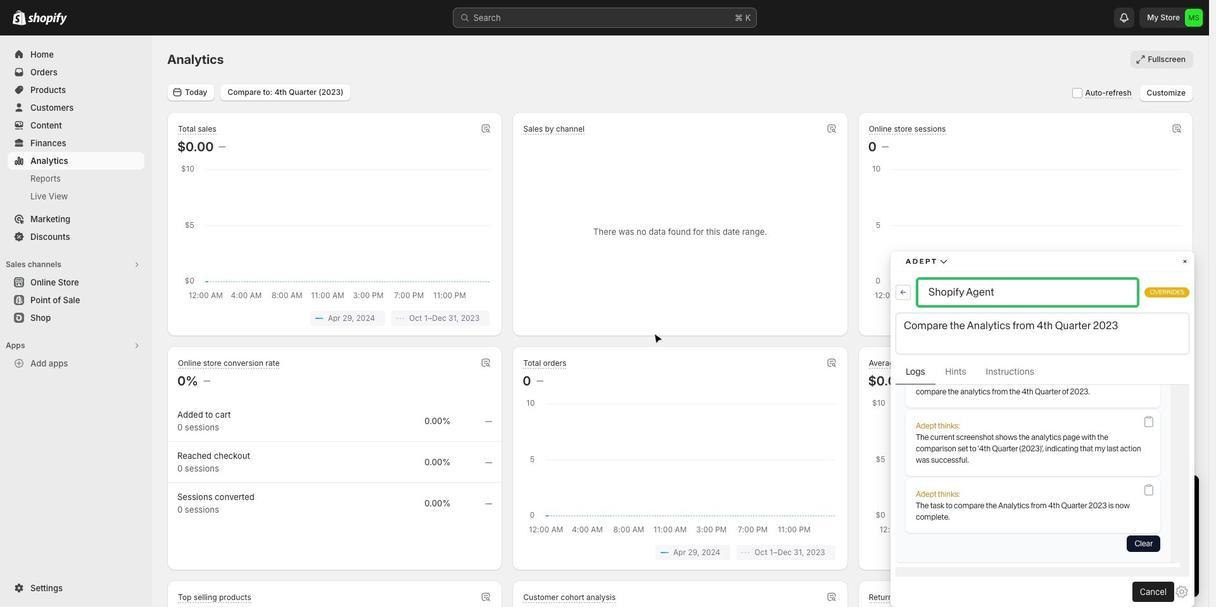 Task type: describe. For each thing, give the bounding box(es) containing it.
my store image
[[1185, 9, 1203, 27]]

0 horizontal spatial shopify image
[[13, 10, 26, 25]]



Task type: vqa. For each thing, say whether or not it's contained in the screenshot.
Shopify icon
yes



Task type: locate. For each thing, give the bounding box(es) containing it.
shopify image
[[13, 10, 26, 25], [28, 13, 67, 25]]

list
[[180, 311, 490, 326], [871, 311, 1181, 326], [525, 545, 835, 561], [871, 545, 1181, 561]]

1 horizontal spatial shopify image
[[28, 13, 67, 25]]



